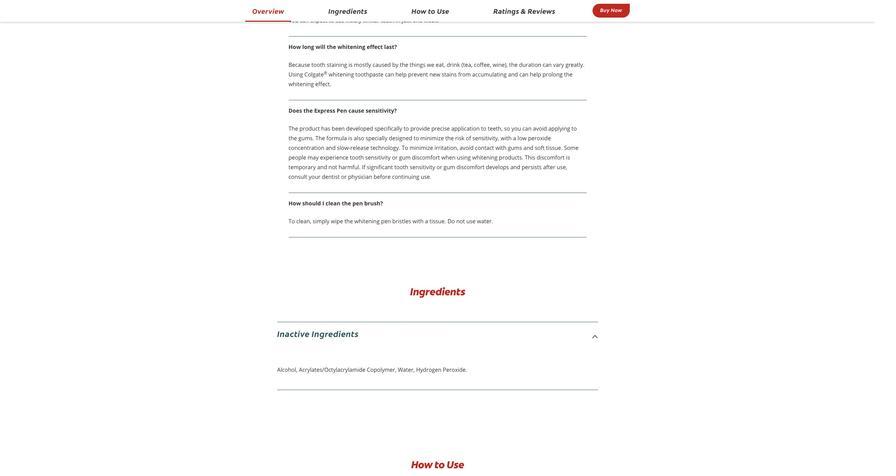 Task type: locate. For each thing, give the bounding box(es) containing it.
to down provide
[[414, 135, 419, 142]]

help down 'by'
[[396, 71, 407, 78]]

long
[[303, 43, 314, 51]]

1 horizontal spatial tissue.
[[546, 144, 563, 152]]

is left mostly
[[349, 61, 353, 69]]

avoid
[[533, 125, 547, 133], [460, 144, 474, 152]]

and right accumulating
[[509, 71, 518, 78]]

discomfort up after
[[537, 154, 565, 162]]

week.
[[424, 17, 439, 24]]

pen left the brush?
[[353, 200, 363, 208]]

0 vertical spatial the
[[289, 125, 298, 133]]

tooth up continuing
[[395, 164, 409, 171]]

how left should at left
[[289, 200, 301, 208]]

to left see
[[329, 17, 334, 24]]

1 horizontal spatial gum
[[444, 164, 456, 171]]

and
[[509, 71, 518, 78], [326, 144, 336, 152], [524, 144, 534, 152], [317, 164, 327, 171], [511, 164, 521, 171]]

gum up continuing
[[399, 154, 411, 162]]

with left gums
[[496, 144, 507, 152]]

to down designed
[[402, 144, 408, 152]]

precise
[[432, 125, 450, 133]]

the product has been developed specifically to provide precise application to teeth, so you can avoid applying to the gums. the formula is also specially designed to minimize the risk of sensitivity, with a low peroxide concentration and slow-release technology. to minimize irritation, avoid contact with gums and soft tissue. some people may experience tooth sensitivity or gum discomfort when using whitening products. this discomfort is temporary and not harmful. if significant tooth sensitivity or gum discomfort develops and persists after use, consult your dentist or physician before continuing use.
[[289, 125, 579, 181]]

accumulating
[[473, 71, 507, 78]]

or down the when on the right top of page
[[437, 164, 443, 171]]

pen
[[353, 200, 363, 208], [381, 218, 391, 226]]

how inside how to use button
[[412, 6, 427, 16]]

0 horizontal spatial gum
[[399, 154, 411, 162]]

tissue. left do
[[430, 218, 446, 226]]

0 horizontal spatial sensitivity
[[366, 154, 391, 162]]

1 vertical spatial sensitivity
[[410, 164, 436, 171]]

1 horizontal spatial a
[[514, 135, 517, 142]]

1 horizontal spatial or
[[392, 154, 398, 162]]

colgate
[[305, 71, 324, 78]]

minimize down provide
[[410, 144, 433, 152]]

using
[[457, 154, 471, 162]]

the inside whitening toothpaste can help prevent new stains from accumulating and can help prolong the whitening effect.
[[565, 71, 573, 78]]

1 vertical spatial gum
[[444, 164, 456, 171]]

or down the harmful.
[[341, 173, 347, 181]]

2 vertical spatial how
[[289, 200, 301, 208]]

vary
[[554, 61, 565, 69]]

designed
[[389, 135, 413, 142]]

gums
[[508, 144, 523, 152]]

inactive ingredients
[[277, 328, 359, 340]]

when
[[442, 154, 456, 162]]

you
[[512, 125, 521, 133]]

is
[[349, 61, 353, 69], [349, 135, 353, 142], [567, 154, 571, 162]]

the down has at the left
[[316, 135, 325, 142]]

2 help from the left
[[530, 71, 542, 78]]

with down the so
[[501, 135, 512, 142]]

1 horizontal spatial avoid
[[533, 125, 547, 133]]

to up week.
[[429, 6, 436, 16]]

2 horizontal spatial or
[[437, 164, 443, 171]]

alcohol, acrylates/octylacrylamide copolymer, water, hydrogen peroxide.
[[277, 367, 468, 374]]

1 vertical spatial a
[[425, 218, 428, 226]]

should
[[303, 200, 321, 208]]

also
[[354, 135, 365, 142]]

consult
[[289, 173, 307, 181]]

0 vertical spatial avoid
[[533, 125, 547, 133]]

ingredients
[[329, 6, 368, 16], [410, 286, 465, 299], [312, 328, 359, 340]]

how up one at the top left
[[412, 6, 427, 16]]

0 vertical spatial a
[[514, 135, 517, 142]]

minimize
[[421, 135, 444, 142], [410, 144, 433, 152]]

1 vertical spatial tissue.
[[430, 218, 446, 226]]

is down some
[[567, 154, 571, 162]]

minimize down precise
[[421, 135, 444, 142]]

0 horizontal spatial the
[[289, 125, 298, 133]]

how to use button
[[405, 4, 457, 19]]

how left long on the top
[[289, 43, 301, 51]]

can right you
[[523, 125, 532, 133]]

acrylates/octylacrylamide
[[299, 367, 366, 374]]

0 horizontal spatial tooth
[[312, 61, 326, 69]]

0 vertical spatial gum
[[399, 154, 411, 162]]

discomfort down using
[[457, 164, 485, 171]]

i
[[323, 200, 324, 208]]

can up prolong
[[543, 61, 552, 69]]

a left 'low'
[[514, 135, 517, 142]]

1 vertical spatial not
[[457, 218, 465, 226]]

provide
[[411, 125, 430, 133]]

to up "sensitivity,"
[[482, 125, 487, 133]]

and inside whitening toothpaste can help prevent new stains from accumulating and can help prolong the whitening effect.
[[509, 71, 518, 78]]

sensitivity up use.
[[410, 164, 436, 171]]

1 vertical spatial how
[[289, 43, 301, 51]]

and down products.
[[511, 164, 521, 171]]

does
[[289, 107, 302, 115]]

by
[[393, 61, 399, 69]]

so
[[505, 125, 510, 133]]

to
[[402, 144, 408, 152], [289, 218, 295, 226]]

to left "clean,"
[[289, 218, 295, 226]]

people
[[289, 154, 306, 162]]

water.
[[477, 218, 493, 226]]

1 horizontal spatial tooth
[[350, 154, 364, 162]]

2 vertical spatial ingredients
[[312, 328, 359, 340]]

risk
[[456, 135, 465, 142]]

you can expect to see visibly whiter teeth in just one week.
[[289, 17, 439, 24]]

to up designed
[[404, 125, 409, 133]]

this
[[525, 154, 536, 162]]

is inside because tooth staining is mostly caused by the things we eat, drink (tea, coffee, wine), the duration can vary greatly. using colgate
[[349, 61, 353, 69]]

0 horizontal spatial a
[[425, 218, 428, 226]]

a
[[514, 135, 517, 142], [425, 218, 428, 226]]

0 vertical spatial to
[[402, 144, 408, 152]]

pen left bristles
[[381, 218, 391, 226]]

1 vertical spatial the
[[316, 135, 325, 142]]

continuing
[[392, 173, 420, 181]]

&
[[521, 6, 527, 16]]

avoid down of
[[460, 144, 474, 152]]

0 vertical spatial with
[[501, 135, 512, 142]]

not right do
[[457, 218, 465, 226]]

1 vertical spatial pen
[[381, 218, 391, 226]]

to inside the product has been developed specifically to provide precise application to teeth, so you can avoid applying to the gums. the formula is also specially designed to minimize the risk of sensitivity, with a low peroxide concentration and slow-release technology. to minimize irritation, avoid contact with gums and soft tissue. some people may experience tooth sensitivity or gum discomfort when using whitening products. this discomfort is temporary and not harmful. if significant tooth sensitivity or gum discomfort develops and persists after use, consult your dentist or physician before continuing use.
[[402, 144, 408, 152]]

not inside the product has been developed specifically to provide precise application to teeth, so you can avoid applying to the gums. the formula is also specially designed to minimize the risk of sensitivity, with a low peroxide concentration and slow-release technology. to minimize irritation, avoid contact with gums and soft tissue. some people may experience tooth sensitivity or gum discomfort when using whitening products. this discomfort is temporary and not harmful. if significant tooth sensitivity or gum discomfort develops and persists after use, consult your dentist or physician before continuing use.
[[329, 164, 337, 171]]

tooth down 'release'
[[350, 154, 364, 162]]

1 horizontal spatial help
[[530, 71, 542, 78]]

help down duration
[[530, 71, 542, 78]]

some
[[564, 144, 579, 152]]

tissue. right soft
[[546, 144, 563, 152]]

0 horizontal spatial avoid
[[460, 144, 474, 152]]

not down "experience"
[[329, 164, 337, 171]]

because
[[289, 61, 310, 69]]

the right 'by'
[[400, 61, 409, 69]]

inactive ingredients button
[[277, 328, 359, 340]]

avoid up peroxide
[[533, 125, 547, 133]]

the
[[327, 43, 336, 51], [400, 61, 409, 69], [510, 61, 518, 69], [565, 71, 573, 78], [304, 107, 313, 115], [289, 135, 297, 142], [446, 135, 454, 142], [342, 200, 351, 208], [345, 218, 353, 226]]

gum down the when on the right top of page
[[444, 164, 456, 171]]

0 horizontal spatial not
[[329, 164, 337, 171]]

drink
[[447, 61, 460, 69]]

developed
[[346, 125, 373, 133]]

ratings & reviews
[[494, 6, 556, 16]]

a inside the product has been developed specifically to provide precise application to teeth, so you can avoid applying to the gums. the formula is also specially designed to minimize the risk of sensitivity, with a low peroxide concentration and slow-release technology. to minimize irritation, avoid contact with gums and soft tissue. some people may experience tooth sensitivity or gum discomfort when using whitening products. this discomfort is temporary and not harmful. if significant tooth sensitivity or gum discomfort develops and persists after use, consult your dentist or physician before continuing use.
[[514, 135, 517, 142]]

how should i clean the pen brush?
[[289, 200, 383, 208]]

or down technology. at left
[[392, 154, 398, 162]]

discomfort up use.
[[412, 154, 440, 162]]

how for how to use
[[412, 6, 427, 16]]

tooth up colgate
[[312, 61, 326, 69]]

pen
[[337, 107, 347, 115]]

0 vertical spatial not
[[329, 164, 337, 171]]

0 vertical spatial tooth
[[312, 61, 326, 69]]

1 horizontal spatial pen
[[381, 218, 391, 226]]

now
[[611, 6, 623, 13]]

0 vertical spatial sensitivity
[[366, 154, 391, 162]]

whitening up mostly
[[338, 43, 366, 51]]

is left also
[[349, 135, 353, 142]]

whitening down using
[[289, 81, 314, 88]]

whitening
[[338, 43, 366, 51], [329, 71, 354, 78], [289, 81, 314, 88], [473, 154, 498, 162], [355, 218, 380, 226]]

teeth
[[381, 17, 395, 24]]

with right bristles
[[413, 218, 424, 226]]

the down greatly.
[[565, 71, 573, 78]]

after
[[544, 164, 556, 171]]

use
[[467, 218, 476, 226]]

sensitivity?
[[366, 107, 397, 115]]

0 horizontal spatial tissue.
[[430, 218, 446, 226]]

0 horizontal spatial help
[[396, 71, 407, 78]]

tissue.
[[546, 144, 563, 152], [430, 218, 446, 226]]

not
[[329, 164, 337, 171], [457, 218, 465, 226]]

the left product
[[289, 125, 298, 133]]

duration
[[519, 61, 542, 69]]

whitening down contact
[[473, 154, 498, 162]]

things
[[410, 61, 426, 69]]

and up this
[[524, 144, 534, 152]]

technology.
[[371, 144, 401, 152]]

help
[[396, 71, 407, 78], [530, 71, 542, 78]]

the right clean
[[342, 200, 351, 208]]

peroxide
[[528, 135, 551, 142]]

0 horizontal spatial or
[[341, 173, 347, 181]]

gums.
[[299, 135, 314, 142]]

1 horizontal spatial not
[[457, 218, 465, 226]]

0 horizontal spatial pen
[[353, 200, 363, 208]]

experience
[[320, 154, 349, 162]]

the right wipe
[[345, 218, 353, 226]]

whitening toothpaste can help prevent new stains from accumulating and can help prolong the whitening effect.
[[289, 71, 573, 88]]

0 vertical spatial how
[[412, 6, 427, 16]]

2 horizontal spatial tooth
[[395, 164, 409, 171]]

0 vertical spatial is
[[349, 61, 353, 69]]

tissue. inside the product has been developed specifically to provide precise application to teeth, so you can avoid applying to the gums. the formula is also specially designed to minimize the risk of sensitivity, with a low peroxide concentration and slow-release technology. to minimize irritation, avoid contact with gums and soft tissue. some people may experience tooth sensitivity or gum discomfort when using whitening products. this discomfort is temporary and not harmful. if significant tooth sensitivity or gum discomfort develops and persists after use, consult your dentist or physician before continuing use.
[[546, 144, 563, 152]]

hydrogen
[[416, 367, 442, 374]]

0 vertical spatial ingredients
[[329, 6, 368, 16]]

1 help from the left
[[396, 71, 407, 78]]

0 vertical spatial tissue.
[[546, 144, 563, 152]]

can inside the product has been developed specifically to provide precise application to teeth, so you can avoid applying to the gums. the formula is also specially designed to minimize the risk of sensitivity, with a low peroxide concentration and slow-release technology. to minimize irritation, avoid contact with gums and soft tissue. some people may experience tooth sensitivity or gum discomfort when using whitening products. this discomfort is temporary and not harmful. if significant tooth sensitivity or gum discomfort develops and persists after use, consult your dentist or physician before continuing use.
[[523, 125, 532, 133]]

wine),
[[493, 61, 508, 69]]

in
[[396, 17, 401, 24]]

low
[[518, 135, 527, 142]]

sensitivity up significant
[[366, 154, 391, 162]]

2 vertical spatial tooth
[[395, 164, 409, 171]]

1 horizontal spatial to
[[402, 144, 408, 152]]

can down duration
[[520, 71, 529, 78]]

1 vertical spatial with
[[496, 144, 507, 152]]

expect
[[311, 17, 328, 24]]

1 vertical spatial avoid
[[460, 144, 474, 152]]

a left do
[[425, 218, 428, 226]]

0 vertical spatial minimize
[[421, 135, 444, 142]]

1 vertical spatial to
[[289, 218, 295, 226]]

how for how long will the whitening effect last?
[[289, 43, 301, 51]]

can
[[300, 17, 309, 24], [543, 61, 552, 69], [385, 71, 394, 78], [520, 71, 529, 78], [523, 125, 532, 133]]

stains
[[442, 71, 457, 78]]

0 horizontal spatial to
[[289, 218, 295, 226]]



Task type: describe. For each thing, give the bounding box(es) containing it.
may
[[308, 154, 319, 162]]

slow-
[[337, 144, 351, 152]]

specially
[[366, 135, 388, 142]]

the right 'does'
[[304, 107, 313, 115]]

1 vertical spatial or
[[437, 164, 443, 171]]

reviews
[[528, 6, 556, 16]]

one
[[413, 17, 423, 24]]

1 vertical spatial is
[[349, 135, 353, 142]]

last?
[[384, 43, 397, 51]]

staining
[[327, 61, 347, 69]]

use
[[437, 6, 450, 16]]

effect
[[367, 43, 383, 51]]

1 horizontal spatial discomfort
[[457, 164, 485, 171]]

inactive
[[277, 328, 310, 340]]

tooth inside because tooth staining is mostly caused by the things we eat, drink (tea, coffee, wine), the duration can vary greatly. using colgate
[[312, 61, 326, 69]]

how for how should i clean the pen brush?
[[289, 200, 301, 208]]

0 horizontal spatial discomfort
[[412, 154, 440, 162]]

prolong
[[543, 71, 563, 78]]

been
[[332, 125, 345, 133]]

physician
[[348, 173, 372, 181]]

ingredients inside button
[[329, 6, 368, 16]]

ingredients button
[[322, 4, 375, 19]]

ratings
[[494, 6, 520, 16]]

cause
[[349, 107, 365, 115]]

to right applying
[[572, 125, 577, 133]]

sensitivity,
[[473, 135, 500, 142]]

bristles
[[393, 218, 411, 226]]

(tea,
[[462, 61, 473, 69]]

whitening inside the product has been developed specifically to provide precise application to teeth, so you can avoid applying to the gums. the formula is also specially designed to minimize the risk of sensitivity, with a low peroxide concentration and slow-release technology. to minimize irritation, avoid contact with gums and soft tissue. some people may experience tooth sensitivity or gum discomfort when using whitening products. this discomfort is temporary and not harmful. if significant tooth sensitivity or gum discomfort develops and persists after use, consult your dentist or physician before continuing use.
[[473, 154, 498, 162]]

2 horizontal spatial discomfort
[[537, 154, 565, 162]]

caused
[[373, 61, 391, 69]]

2 vertical spatial or
[[341, 173, 347, 181]]

soft
[[535, 144, 545, 152]]

to inside button
[[429, 6, 436, 16]]

use.
[[421, 173, 432, 181]]

can right you in the left top of the page
[[300, 17, 309, 24]]

alcohol,
[[277, 367, 298, 374]]

persists
[[522, 164, 542, 171]]

0 vertical spatial or
[[392, 154, 398, 162]]

to clean, simply wipe the whitening pen bristles with a tissue. do not use water.
[[289, 218, 493, 226]]

dentist
[[322, 173, 340, 181]]

whiter
[[363, 17, 380, 24]]

1 vertical spatial minimize
[[410, 144, 433, 152]]

you
[[289, 17, 299, 24]]

the left gums.
[[289, 135, 297, 142]]

products.
[[499, 154, 524, 162]]

because tooth staining is mostly caused by the things we eat, drink (tea, coffee, wine), the duration can vary greatly. using colgate
[[289, 61, 585, 78]]

we
[[427, 61, 435, 69]]

whitening down staining
[[329, 71, 354, 78]]

will
[[316, 43, 326, 51]]

harmful.
[[339, 164, 361, 171]]

irritation,
[[435, 144, 459, 152]]

new
[[430, 71, 441, 78]]

see
[[336, 17, 345, 24]]

and up the your
[[317, 164, 327, 171]]

using
[[289, 71, 303, 78]]

2 vertical spatial is
[[567, 154, 571, 162]]

peroxide.
[[443, 367, 468, 374]]

1 vertical spatial tooth
[[350, 154, 364, 162]]

can down 'by'
[[385, 71, 394, 78]]

effect.
[[316, 81, 332, 88]]

formula
[[327, 135, 347, 142]]

applying
[[549, 125, 571, 133]]

specifically
[[375, 125, 403, 133]]

whitening down the brush?
[[355, 218, 380, 226]]

your
[[309, 173, 321, 181]]

1 horizontal spatial sensitivity
[[410, 164, 436, 171]]

how to use
[[412, 6, 450, 16]]

product
[[300, 125, 320, 133]]

1 vertical spatial ingredients
[[410, 286, 465, 299]]

use,
[[557, 164, 568, 171]]

greatly.
[[566, 61, 585, 69]]

visibly
[[346, 17, 362, 24]]

buy now
[[601, 6, 623, 13]]

express
[[314, 107, 335, 115]]

of
[[466, 135, 471, 142]]

the up irritation,
[[446, 135, 454, 142]]

develops
[[486, 164, 509, 171]]

1 horizontal spatial the
[[316, 135, 325, 142]]

wipe
[[331, 218, 343, 226]]

can inside because tooth staining is mostly caused by the things we eat, drink (tea, coffee, wine), the duration can vary greatly. using colgate
[[543, 61, 552, 69]]

concentration
[[289, 144, 325, 152]]

clean,
[[297, 218, 312, 226]]

just
[[402, 17, 412, 24]]

2 vertical spatial with
[[413, 218, 424, 226]]

does the express pen cause sensitivity?
[[289, 107, 397, 115]]

has
[[322, 125, 331, 133]]

brush?
[[365, 200, 383, 208]]

copolymer,
[[367, 367, 397, 374]]

the right will
[[327, 43, 336, 51]]

overview
[[252, 6, 284, 16]]

the right "wine),"
[[510, 61, 518, 69]]

prevent
[[408, 71, 428, 78]]

and up "experience"
[[326, 144, 336, 152]]

teeth,
[[488, 125, 503, 133]]

eat,
[[436, 61, 446, 69]]

0 vertical spatial pen
[[353, 200, 363, 208]]

simply
[[313, 218, 330, 226]]

contact
[[475, 144, 494, 152]]

how long will the whitening effect last?
[[289, 43, 397, 51]]



Task type: vqa. For each thing, say whether or not it's contained in the screenshot.
the Home
no



